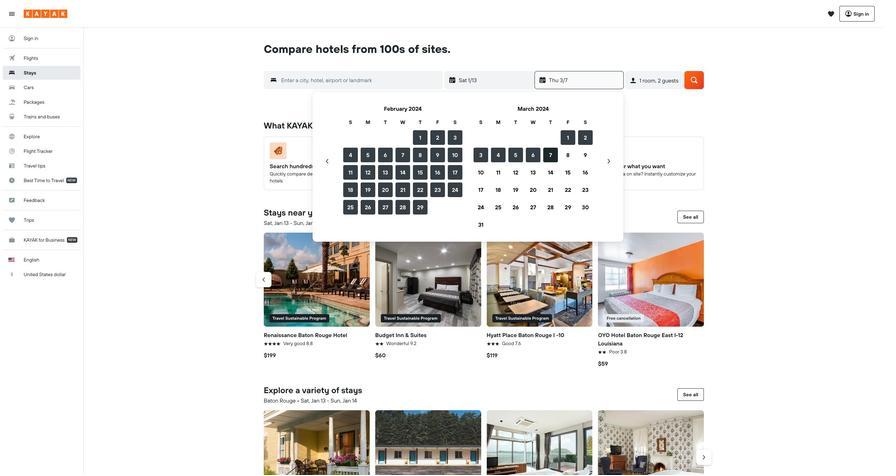 Task type: vqa. For each thing, say whether or not it's contained in the screenshot.
REMOVE IMAGE
no



Task type: describe. For each thing, give the bounding box(es) containing it.
explore a variety of stays carousel region
[[261, 408, 712, 476]]

motel element
[[376, 411, 482, 476]]

hyatt place baton rouge i -10 element
[[487, 233, 593, 327]]

renaissance baton rouge hotel element
[[264, 233, 370, 327]]

navigation menu image
[[8, 10, 15, 17]]

united states (english) image
[[8, 258, 15, 262]]

forward image
[[701, 455, 708, 461]]

stays near you carousel region
[[256, 230, 707, 371]]



Task type: locate. For each thing, give the bounding box(es) containing it.
Enter a city, hotel, airport or landmark text field
[[277, 75, 443, 85]]

back image
[[261, 277, 268, 284]]

inn element
[[599, 411, 705, 476]]

grid
[[342, 100, 464, 234], [473, 100, 595, 234]]

hotel element
[[487, 411, 593, 476]]

1 grid from the left
[[342, 100, 464, 234]]

1 horizontal spatial grid
[[473, 100, 595, 234]]

budget inn & suites element
[[376, 233, 482, 327]]

previous month image
[[324, 158, 331, 165]]

next month image
[[606, 158, 613, 165]]

2 grid from the left
[[473, 100, 595, 234]]

0 horizontal spatial grid
[[342, 100, 464, 234]]

None search field
[[254, 56, 715, 103]]

oyo hotel baton rouge east i-12 louisiana element
[[599, 233, 705, 327]]

bed & breakfast element
[[264, 411, 370, 476]]

figure
[[270, 143, 361, 162], [382, 143, 473, 162], [493, 143, 584, 162], [605, 143, 696, 162], [264, 233, 370, 327], [376, 233, 482, 327], [487, 233, 593, 327], [599, 233, 705, 327]]

end date calendar input element
[[321, 100, 616, 234]]

row
[[342, 119, 464, 126], [473, 119, 595, 126], [342, 129, 464, 147], [473, 129, 595, 147], [342, 147, 464, 164], [473, 147, 595, 164], [342, 164, 464, 181], [473, 164, 595, 181], [342, 181, 464, 199], [473, 181, 595, 199], [342, 199, 464, 216], [473, 199, 595, 216]]



